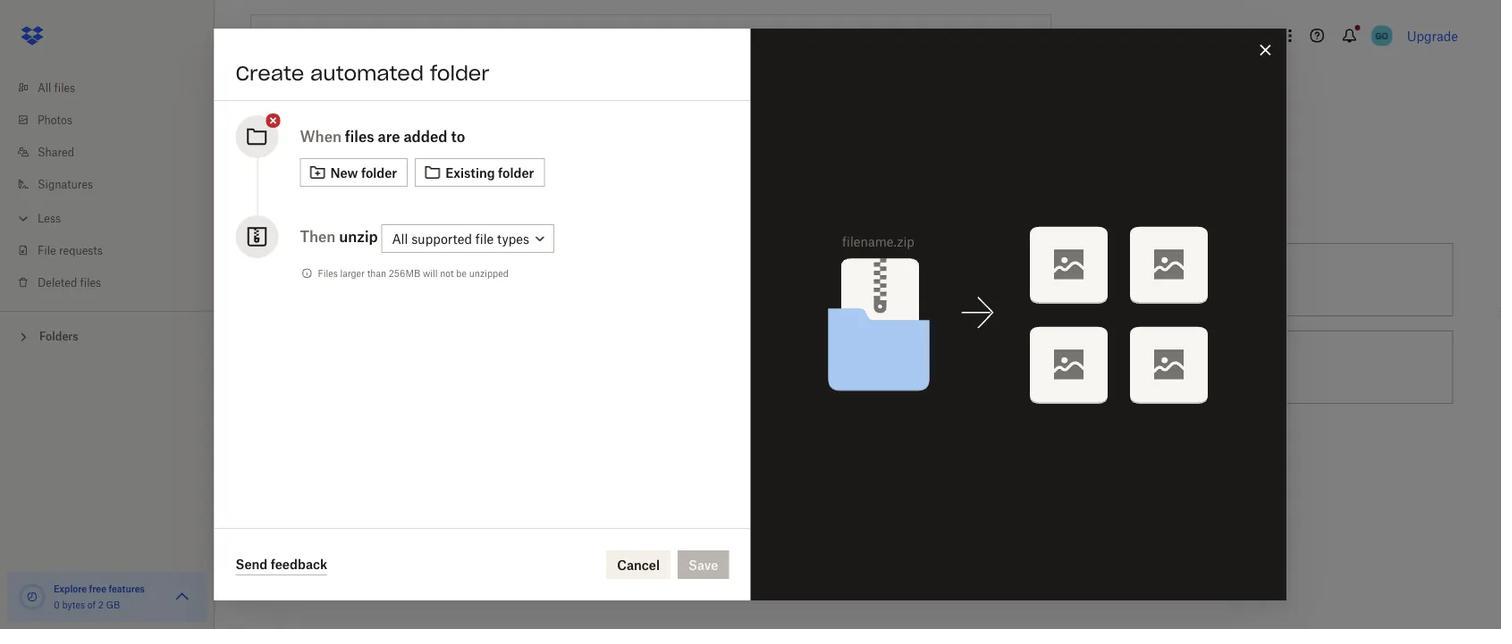 Task type: locate. For each thing, give the bounding box(es) containing it.
2 horizontal spatial a
[[777, 360, 784, 375]]

set
[[729, 272, 749, 288]]

file for supported
[[476, 231, 494, 246]]

add
[[250, 201, 279, 219]]

folder right new
[[361, 165, 397, 180]]

file
[[476, 231, 494, 246], [787, 360, 805, 375]]

cancel button
[[606, 551, 671, 579]]

format
[[809, 360, 848, 375]]

quota usage element
[[18, 583, 47, 612]]

automations
[[250, 86, 380, 111]]

new folder
[[330, 165, 397, 180]]

file inside 'button'
[[787, 360, 805, 375]]

choose
[[323, 272, 368, 288], [729, 360, 773, 375]]

new
[[330, 165, 358, 180]]

file for a
[[787, 360, 805, 375]]

larger
[[340, 268, 365, 279]]

folder
[[430, 61, 490, 86], [361, 165, 397, 180], [498, 165, 534, 180]]

file requests link
[[14, 234, 215, 266]]

files right deleted
[[80, 276, 101, 289]]

1 vertical spatial file
[[787, 360, 805, 375]]

to right format
[[852, 360, 863, 375]]

0
[[54, 600, 60, 611]]

dropbox image
[[14, 18, 50, 54]]

1 vertical spatial all
[[392, 231, 408, 246]]

choose down the unzip in the top of the page
[[323, 272, 368, 288]]

a right larger
[[371, 272, 378, 288]]

files left "by"
[[478, 272, 502, 288]]

0 vertical spatial all
[[38, 81, 51, 94]]

convert files to pdfs
[[1134, 272, 1260, 288]]

convert
[[1134, 272, 1181, 288]]

1 horizontal spatial file
[[787, 360, 805, 375]]

to left 'sort'
[[436, 272, 448, 288]]

file left the types
[[476, 231, 494, 246]]

all up photos
[[38, 81, 51, 94]]

features
[[109, 584, 145, 595]]

0 horizontal spatial folder
[[361, 165, 397, 180]]

files right convert
[[1185, 272, 1209, 288]]

a inside button
[[371, 272, 378, 288]]

file inside 'dropdown button'
[[476, 231, 494, 246]]

photos
[[38, 113, 72, 127]]

signatures
[[38, 178, 93, 191]]

a
[[371, 272, 378, 288], [752, 272, 759, 288], [777, 360, 784, 375]]

added
[[404, 128, 448, 145]]

an
[[284, 201, 303, 219]]

all inside 'dropdown button'
[[392, 231, 408, 246]]

0 vertical spatial file
[[476, 231, 494, 246]]

a inside 'button'
[[777, 360, 784, 375]]

shared link
[[14, 136, 215, 168]]

choose for choose a category to sort files by
[[323, 272, 368, 288]]

file left format
[[787, 360, 805, 375]]

0 horizontal spatial file
[[476, 231, 494, 246]]

gb
[[106, 600, 120, 611]]

0 horizontal spatial all
[[38, 81, 51, 94]]

0 horizontal spatial a
[[371, 272, 378, 288]]

shared
[[38, 145, 74, 159]]

0 vertical spatial choose
[[323, 272, 368, 288]]

to right added at the top left of page
[[451, 128, 465, 145]]

will
[[423, 268, 438, 279]]

requests
[[59, 244, 103, 257]]

1 vertical spatial choose
[[729, 360, 773, 375]]

photos link
[[14, 104, 215, 136]]

pdfs
[[1228, 272, 1260, 288]]

automation
[[307, 201, 393, 219]]

files down filename.zip
[[870, 272, 895, 288]]

2 horizontal spatial folder
[[498, 165, 534, 180]]

set a rule that renames files button
[[649, 236, 1055, 324]]

to inside dialog
[[451, 128, 465, 145]]

a inside button
[[752, 272, 759, 288]]

choose a file format to convert videos to button
[[649, 324, 1055, 411]]

renames
[[816, 272, 867, 288]]

cancel
[[617, 558, 660, 573]]

files
[[54, 81, 75, 94], [345, 128, 374, 145], [478, 272, 502, 288], [870, 272, 895, 288], [1185, 272, 1209, 288], [80, 276, 101, 289], [1173, 360, 1197, 375]]

choose inside button
[[323, 272, 368, 288]]

1 horizontal spatial all
[[392, 231, 408, 246]]

to left pdfs
[[1213, 272, 1225, 288]]

unzipped
[[469, 268, 509, 279]]

folder right existing in the top of the page
[[498, 165, 534, 180]]

list containing all files
[[0, 61, 215, 311]]

filename.zip
[[842, 234, 915, 249]]

files larger than 256mb will not be unzipped
[[318, 268, 509, 279]]

that
[[789, 272, 813, 288]]

signatures link
[[14, 168, 215, 200]]

all
[[38, 81, 51, 94], [392, 231, 408, 246]]

choose a category to sort files by
[[323, 272, 520, 288]]

bytes
[[62, 600, 85, 611]]

a right the set
[[752, 272, 759, 288]]

folder up added at the top left of page
[[430, 61, 490, 86]]

files
[[318, 268, 338, 279]]

1 horizontal spatial a
[[752, 272, 759, 288]]

list
[[0, 61, 215, 311]]

than
[[367, 268, 386, 279]]

types
[[497, 231, 530, 246]]

send feedback
[[236, 557, 327, 572]]

choose inside 'button'
[[729, 360, 773, 375]]

a left format
[[777, 360, 784, 375]]

files up photos
[[54, 81, 75, 94]]

choose for choose a file format to convert videos to
[[729, 360, 773, 375]]

0 horizontal spatial choose
[[323, 272, 368, 288]]

to inside button
[[1213, 272, 1225, 288]]

to
[[451, 128, 465, 145], [436, 272, 448, 288], [1213, 272, 1225, 288], [852, 360, 863, 375], [956, 360, 967, 375]]

feedback
[[271, 557, 327, 572]]

unzip
[[339, 228, 378, 245]]

1 horizontal spatial choose
[[729, 360, 773, 375]]

create automated folder
[[236, 61, 490, 86]]

upgrade
[[1407, 28, 1459, 43]]

files left are
[[345, 128, 374, 145]]

create automated folder dialog
[[214, 29, 1287, 601]]

choose left format
[[729, 360, 773, 375]]

by
[[506, 272, 520, 288]]

unzip
[[1134, 360, 1169, 375]]

all up 256mb on the left of the page
[[392, 231, 408, 246]]

free
[[89, 584, 106, 595]]



Task type: describe. For each thing, give the bounding box(es) containing it.
choose a category to sort files by button
[[243, 236, 649, 324]]

deleted files link
[[14, 266, 215, 299]]

when
[[300, 128, 342, 145]]

create
[[236, 61, 304, 86]]

unzip files button
[[1055, 324, 1461, 411]]

existing
[[445, 165, 495, 180]]

convert
[[867, 360, 911, 375]]

a for file
[[777, 360, 784, 375]]

upgrade link
[[1407, 28, 1459, 43]]

of
[[87, 600, 96, 611]]

deleted
[[38, 276, 77, 289]]

set a rule that renames files
[[729, 272, 895, 288]]

existing folder
[[445, 165, 534, 180]]

rule
[[763, 272, 785, 288]]

not
[[440, 268, 454, 279]]

file requests
[[38, 244, 103, 257]]

all files link
[[14, 72, 215, 104]]

all supported file types
[[392, 231, 530, 246]]

less image
[[14, 210, 32, 228]]

send
[[236, 557, 268, 572]]

sort
[[451, 272, 474, 288]]

videos
[[914, 360, 952, 375]]

a for category
[[371, 272, 378, 288]]

256mb
[[389, 268, 420, 279]]

new folder button
[[300, 158, 408, 187]]

files inside create automated folder dialog
[[345, 128, 374, 145]]

explore
[[54, 584, 87, 595]]

automated
[[310, 61, 424, 86]]

send feedback button
[[236, 554, 327, 576]]

category
[[381, 272, 432, 288]]

explore free features 0 bytes of 2 gb
[[54, 584, 145, 611]]

folder for new folder
[[361, 165, 397, 180]]

folder for existing folder
[[498, 165, 534, 180]]

folders button
[[0, 323, 215, 349]]

to right videos
[[956, 360, 967, 375]]

convert files to pdfs button
[[1055, 236, 1461, 324]]

are
[[378, 128, 400, 145]]

add an automation main content
[[243, 129, 1501, 630]]

all for all files
[[38, 81, 51, 94]]

2
[[98, 600, 104, 611]]

supported
[[411, 231, 472, 246]]

1 horizontal spatial folder
[[430, 61, 490, 86]]

choose a file format to convert videos to
[[729, 360, 967, 375]]

files right the unzip at the right bottom of the page
[[1173, 360, 1197, 375]]

be
[[456, 268, 467, 279]]

less
[[38, 211, 61, 225]]

all supported file types button
[[381, 224, 555, 253]]

all files
[[38, 81, 75, 94]]

then
[[300, 228, 336, 245]]

files inside button
[[478, 272, 502, 288]]

click to watch a demo video image
[[384, 89, 405, 111]]

unzip files
[[1134, 360, 1197, 375]]

file
[[38, 244, 56, 257]]

add an automation
[[250, 201, 393, 219]]

existing folder button
[[415, 158, 545, 187]]

all for all supported file types
[[392, 231, 408, 246]]

a for rule
[[752, 272, 759, 288]]

deleted files
[[38, 276, 101, 289]]

files are added to
[[345, 128, 465, 145]]

folders
[[39, 330, 78, 343]]

to inside button
[[436, 272, 448, 288]]



Task type: vqa. For each thing, say whether or not it's contained in the screenshot.
Explore free features 1.9 MB of 2 GB
no



